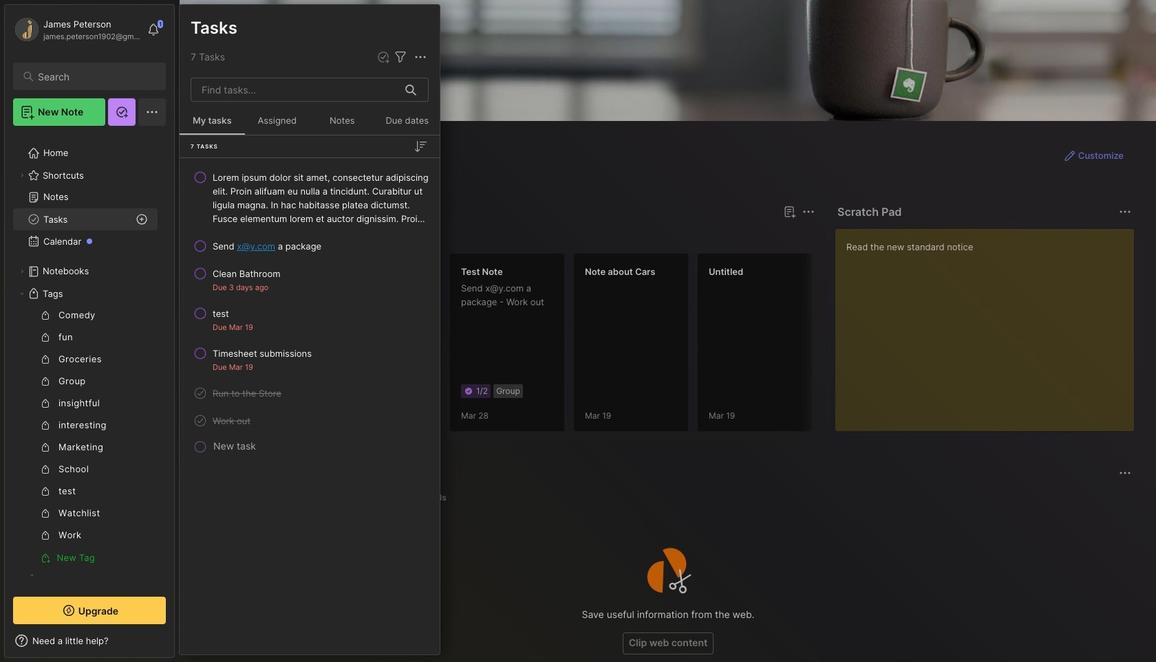 Task type: locate. For each thing, give the bounding box(es) containing it.
tree
[[5, 134, 174, 622]]

group inside tree
[[13, 305, 158, 569]]

More actions and view options field
[[409, 49, 429, 65]]

click to collapse image
[[174, 637, 184, 654]]

6 row from the top
[[185, 381, 434, 406]]

Search text field
[[38, 70, 154, 83]]

WHAT'S NEW field
[[5, 631, 174, 653]]

row group
[[180, 164, 440, 457], [202, 253, 1157, 441]]

test 3 cell
[[213, 307, 229, 321]]

0 vertical spatial tab list
[[204, 229, 813, 245]]

Account field
[[13, 16, 140, 43]]

Find tasks… text field
[[193, 78, 397, 101]]

7 row from the top
[[185, 409, 434, 434]]

None search field
[[38, 68, 154, 85]]

clean bathroom 2 cell
[[213, 267, 281, 281]]

tab list
[[204, 229, 813, 245], [204, 490, 1130, 507]]

row
[[185, 165, 434, 231], [185, 234, 434, 259], [185, 262, 434, 299], [185, 302, 434, 339], [185, 341, 434, 379], [185, 381, 434, 406], [185, 409, 434, 434]]

tab
[[204, 229, 245, 245], [250, 229, 306, 245], [204, 490, 257, 507], [414, 490, 453, 507]]

4 row from the top
[[185, 302, 434, 339]]

send x@y.com a package 1 cell
[[213, 240, 322, 253]]

5 row from the top
[[185, 341, 434, 379]]

group
[[13, 305, 158, 569]]

Filter tasks field
[[392, 49, 409, 65]]

1 vertical spatial tab list
[[204, 490, 1130, 507]]



Task type: vqa. For each thing, say whether or not it's contained in the screenshot.
the bottom tab list
yes



Task type: describe. For each thing, give the bounding box(es) containing it.
Start writing… text field
[[847, 229, 1134, 421]]

main element
[[0, 0, 179, 663]]

none search field inside main element
[[38, 68, 154, 85]]

expand tags image
[[18, 290, 26, 298]]

run to the store 5 cell
[[213, 387, 281, 401]]

2 tab list from the top
[[204, 490, 1130, 507]]

work out 6 cell
[[213, 414, 251, 428]]

sort options image
[[412, 138, 429, 155]]

Sort options field
[[412, 138, 429, 155]]

new task image
[[377, 50, 390, 64]]

2 row from the top
[[185, 234, 434, 259]]

1 row from the top
[[185, 165, 434, 231]]

tree inside main element
[[5, 134, 174, 622]]

3 row from the top
[[185, 262, 434, 299]]

more actions and view options image
[[412, 49, 429, 65]]

1 tab list from the top
[[204, 229, 813, 245]]

timesheet submissions 4 cell
[[213, 347, 312, 361]]

filter tasks image
[[392, 49, 409, 65]]

expand notebooks image
[[18, 268, 26, 276]]

lorem ipsum dolor sit amet, consectetur adipiscing elit. proin alifuam eu nulla a tincidunt. curabitur ut ligula magna. in hac habitasse platea dictumst. fusce elementum lorem et auctor dignissim. proin eget mi id urna euismod consectetur. pellentesque porttitor ac urna quis fermentum: 0 cell
[[213, 171, 429, 226]]



